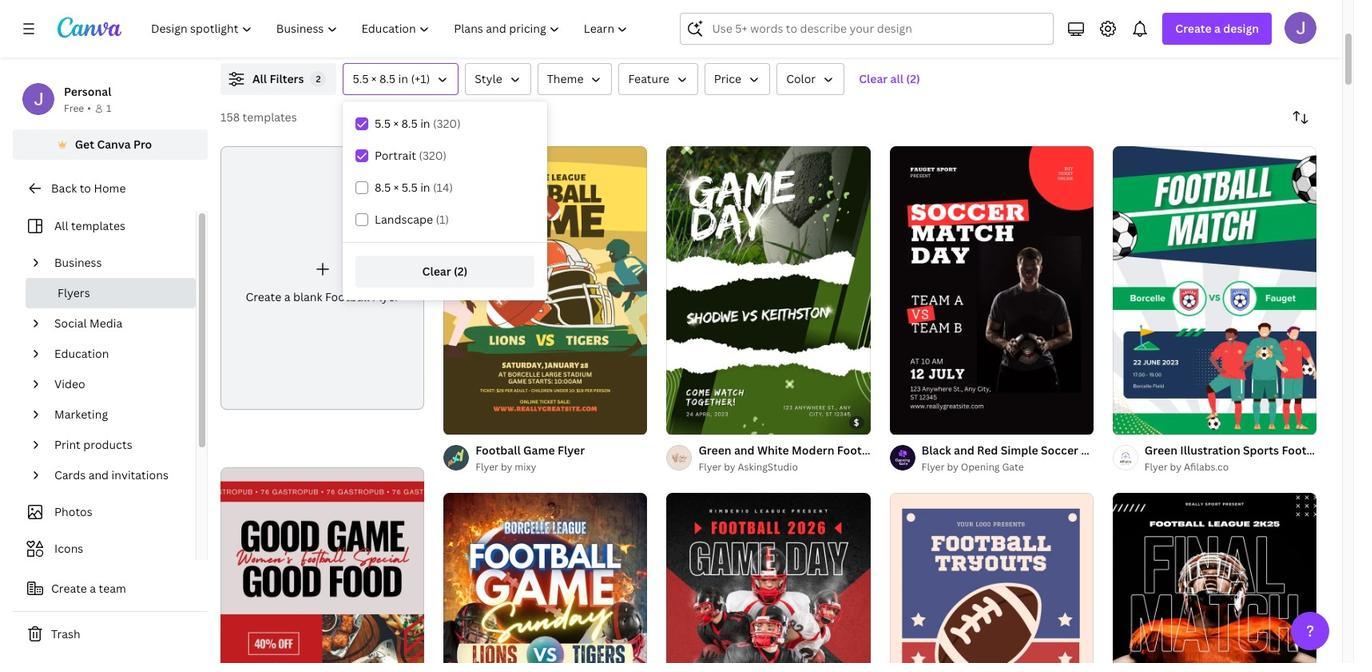 Task type: vqa. For each thing, say whether or not it's contained in the screenshot.
leftmost 'iPhone 15 Pro' image
no



Task type: locate. For each thing, give the bounding box(es) containing it.
0 vertical spatial templates
[[243, 109, 297, 125]]

green illustration sports football team link
[[1145, 442, 1354, 459]]

0 vertical spatial ×
[[371, 71, 377, 86]]

black and red simple soccer football flyer image
[[890, 146, 1094, 435]]

1 vertical spatial templates
[[71, 218, 125, 233]]

0 vertical spatial 8.5
[[379, 71, 396, 86]]

2 vertical spatial a
[[90, 581, 96, 596]]

× down the portrait on the left top
[[394, 180, 399, 195]]

2 green from the left
[[1145, 443, 1178, 458]]

0 vertical spatial (320)
[[433, 116, 461, 131]]

and left the white at the bottom right of page
[[734, 443, 755, 458]]

flyer right "day"
[[943, 443, 971, 458]]

by left 'afilabs.co'
[[1170, 460, 1182, 474]]

8.5 down the portrait on the left top
[[375, 180, 391, 195]]

0 vertical spatial (2)
[[906, 71, 920, 86]]

8.5 up portrait (320)
[[402, 116, 418, 131]]

a inside button
[[90, 581, 96, 596]]

game
[[523, 443, 555, 458], [885, 443, 917, 458]]

× for 5.5 × 8.5 in (+1)
[[371, 71, 377, 86]]

0 vertical spatial create
[[1176, 21, 1212, 36]]

create left design
[[1176, 21, 1212, 36]]

in left (+1)
[[398, 71, 408, 86]]

4 by from the left
[[1170, 460, 1182, 474]]

2 by from the left
[[724, 460, 736, 474]]

create inside button
[[51, 581, 87, 596]]

and inside green and white modern football game day flyer flyer by askingstudio
[[734, 443, 755, 458]]

× for 8.5 × 5.5 in (14)
[[394, 180, 399, 195]]

and for cards
[[88, 467, 109, 483]]

1 vertical spatial 5.5
[[375, 116, 391, 131]]

2 horizontal spatial and
[[954, 443, 975, 458]]

(320) up '(14)'
[[419, 148, 447, 163]]

1 vertical spatial 8.5
[[402, 116, 418, 131]]

in inside button
[[398, 71, 408, 86]]

1 horizontal spatial 5.5
[[375, 116, 391, 131]]

green and white modern football game day flyer link
[[699, 442, 971, 459]]

1 game from the left
[[523, 443, 555, 458]]

green inside green illustration sports football team flyer by afilabs.co
[[1145, 443, 1178, 458]]

all templates link
[[22, 211, 186, 241]]

1 horizontal spatial clear
[[859, 71, 888, 86]]

and right cards
[[88, 467, 109, 483]]

0 horizontal spatial a
[[90, 581, 96, 596]]

1 vertical spatial in
[[420, 116, 430, 131]]

× for 5.5 × 8.5 in (320)
[[393, 116, 399, 131]]

home
[[94, 181, 126, 196]]

0 horizontal spatial all
[[54, 218, 68, 233]]

theme button
[[538, 63, 612, 95]]

football game flyer image
[[444, 146, 648, 435], [444, 493, 648, 663]]

8.5 for (320)
[[402, 116, 418, 131]]

flyer inside green illustration sports football team flyer by afilabs.co
[[1145, 460, 1168, 474]]

create a blank football flyer element
[[221, 146, 424, 410]]

1 horizontal spatial templates
[[243, 109, 297, 125]]

by left 'mixy'
[[501, 460, 513, 474]]

1 by from the left
[[501, 460, 513, 474]]

5.5 down portrait (320)
[[402, 180, 418, 195]]

(2) inside button
[[906, 71, 920, 86]]

game inside green and white modern football game day flyer flyer by askingstudio
[[885, 443, 917, 458]]

get canva pro button
[[13, 129, 208, 160]]

3 by from the left
[[947, 460, 959, 474]]

(320) up portrait (320)
[[433, 116, 461, 131]]

flyer
[[372, 289, 399, 305], [558, 443, 585, 458], [943, 443, 971, 458], [1129, 443, 1157, 458], [476, 460, 499, 474], [699, 460, 722, 474], [922, 460, 945, 474], [1145, 460, 1168, 474]]

business
[[54, 255, 102, 270]]

football
[[325, 289, 370, 305], [476, 443, 521, 458], [837, 443, 882, 458], [1081, 443, 1127, 458], [1282, 443, 1327, 458]]

modern
[[792, 443, 835, 458]]

all
[[253, 71, 267, 86], [54, 218, 68, 233]]

8.5 left (+1)
[[379, 71, 396, 86]]

free
[[64, 101, 84, 115]]

0 horizontal spatial templates
[[71, 218, 125, 233]]

green for green illustration sports football team
[[1145, 443, 1178, 458]]

0 vertical spatial all
[[253, 71, 267, 86]]

color
[[786, 71, 816, 86]]

None search field
[[680, 13, 1054, 45]]

1 vertical spatial create
[[246, 289, 282, 305]]

askingstudio
[[738, 460, 798, 474]]

business link
[[48, 248, 186, 278]]

2 vertical spatial ×
[[394, 180, 399, 195]]

by inside black and red simple soccer football flyer flyer by opening gate
[[947, 460, 959, 474]]

0 horizontal spatial create
[[51, 581, 87, 596]]

green for green and white modern football game day flyer
[[699, 443, 732, 458]]

football right blank in the top of the page
[[325, 289, 370, 305]]

illustration
[[1181, 443, 1241, 458]]

pro
[[133, 137, 152, 152]]

1 green from the left
[[699, 443, 732, 458]]

0 horizontal spatial game
[[523, 443, 555, 458]]

football inside football game flyer flyer by mixy
[[476, 443, 521, 458]]

a left team
[[90, 581, 96, 596]]

0 horizontal spatial (2)
[[454, 264, 468, 279]]

clear down (1)
[[422, 264, 451, 279]]

a for blank
[[284, 289, 290, 305]]

game left "day"
[[885, 443, 917, 458]]

1 horizontal spatial a
[[284, 289, 290, 305]]

5.5 up the portrait on the left top
[[375, 116, 391, 131]]

and up "opening"
[[954, 443, 975, 458]]

create down icons
[[51, 581, 87, 596]]

media
[[90, 316, 123, 331]]

templates down all filters
[[243, 109, 297, 125]]

by down black
[[947, 460, 959, 474]]

game inside football game flyer flyer by mixy
[[523, 443, 555, 458]]

a
[[1215, 21, 1221, 36], [284, 289, 290, 305], [90, 581, 96, 596]]

print products link
[[48, 430, 186, 460]]

football inside green and white modern football game day flyer flyer by askingstudio
[[837, 443, 882, 458]]

football game flyer flyer by mixy
[[476, 443, 585, 474]]

8.5 × 5.5 in (14)
[[375, 180, 453, 195]]

by left askingstudio
[[724, 460, 736, 474]]

× inside button
[[371, 71, 377, 86]]

football left team
[[1282, 443, 1327, 458]]

social media
[[54, 316, 123, 331]]

clear for clear all (2)
[[859, 71, 888, 86]]

× up the portrait on the left top
[[393, 116, 399, 131]]

0 vertical spatial a
[[1215, 21, 1221, 36]]

in up portrait (320)
[[420, 116, 430, 131]]

to
[[80, 181, 91, 196]]

all for all filters
[[253, 71, 267, 86]]

green illustration sports football team flyer by afilabs.co
[[1145, 443, 1354, 474]]

2 horizontal spatial create
[[1176, 21, 1212, 36]]

2 vertical spatial 5.5
[[402, 180, 418, 195]]

1 horizontal spatial all
[[253, 71, 267, 86]]

trash link
[[13, 618, 208, 650]]

green left illustration
[[1145, 443, 1178, 458]]

print products
[[54, 437, 132, 452]]

social
[[54, 316, 87, 331]]

1 horizontal spatial and
[[734, 443, 755, 458]]

(320)
[[433, 116, 461, 131], [419, 148, 447, 163]]

0 vertical spatial 5.5
[[353, 71, 369, 86]]

flyer by opening gate link
[[922, 459, 1094, 475]]

football down $
[[837, 443, 882, 458]]

special meal women's football flyer in red black grey grid color blocks style image
[[221, 468, 424, 663]]

and
[[734, 443, 755, 458], [954, 443, 975, 458], [88, 467, 109, 483]]

education
[[54, 346, 109, 361]]

a left design
[[1215, 21, 1221, 36]]

green inside green and white modern football game day flyer flyer by askingstudio
[[699, 443, 732, 458]]

0 horizontal spatial green
[[699, 443, 732, 458]]

flyer up flyer by mixy link
[[558, 443, 585, 458]]

team
[[99, 581, 126, 596]]

templates down back to home
[[71, 218, 125, 233]]

trash
[[51, 626, 80, 642]]

templates
[[243, 109, 297, 125], [71, 218, 125, 233]]

photos link
[[22, 497, 186, 527]]

clear all (2)
[[859, 71, 920, 86]]

all
[[891, 71, 904, 86]]

a left blank in the top of the page
[[284, 289, 290, 305]]

(2)
[[906, 71, 920, 86], [454, 264, 468, 279]]

0 horizontal spatial clear
[[422, 264, 451, 279]]

price button
[[705, 63, 770, 95]]

game up flyer by mixy link
[[523, 443, 555, 458]]

clear inside button
[[859, 71, 888, 86]]

in left '(14)'
[[420, 180, 430, 195]]

print
[[54, 437, 81, 452]]

2 horizontal spatial a
[[1215, 21, 1221, 36]]

1 horizontal spatial create
[[246, 289, 282, 305]]

(2) inside "button"
[[454, 264, 468, 279]]

1 vertical spatial football game flyer image
[[444, 493, 648, 663]]

a inside dropdown button
[[1215, 21, 1221, 36]]

flyer left 'afilabs.co'
[[1145, 460, 1168, 474]]

5.5 × 8.5 in (+1) button
[[343, 63, 459, 95]]

158 templates
[[221, 109, 297, 125]]

flyer left illustration
[[1129, 443, 1157, 458]]

clear
[[859, 71, 888, 86], [422, 264, 451, 279]]

portrait
[[375, 148, 416, 163]]

1 vertical spatial all
[[54, 218, 68, 233]]

5.5 inside button
[[353, 71, 369, 86]]

personal
[[64, 84, 111, 99]]

and inside black and red simple soccer football flyer flyer by opening gate
[[954, 443, 975, 458]]

1 vertical spatial (320)
[[419, 148, 447, 163]]

0 vertical spatial in
[[398, 71, 408, 86]]

all down back
[[54, 218, 68, 233]]

1 vertical spatial clear
[[422, 264, 451, 279]]

1 horizontal spatial (2)
[[906, 71, 920, 86]]

create left blank in the top of the page
[[246, 289, 282, 305]]

1 vertical spatial (2)
[[454, 264, 468, 279]]

5.5 for 5.5 × 8.5 in (320)
[[375, 116, 391, 131]]

green left the white at the bottom right of page
[[699, 443, 732, 458]]

5.5
[[353, 71, 369, 86], [375, 116, 391, 131], [402, 180, 418, 195]]

5.5 right 2 filter options selected element at the left of page
[[353, 71, 369, 86]]

8.5 inside button
[[379, 71, 396, 86]]

8.5
[[379, 71, 396, 86], [402, 116, 418, 131], [375, 180, 391, 195]]

flyers
[[58, 285, 90, 300]]

0 horizontal spatial 5.5
[[353, 71, 369, 86]]

clear inside "button"
[[422, 264, 451, 279]]

clear left all
[[859, 71, 888, 86]]

0 vertical spatial football game flyer image
[[444, 146, 648, 435]]

(1)
[[436, 212, 449, 227]]

photos
[[54, 504, 92, 519]]

2 vertical spatial create
[[51, 581, 87, 596]]

1 horizontal spatial game
[[885, 443, 917, 458]]

jacob simon image
[[1285, 12, 1317, 44]]

2 vertical spatial in
[[420, 180, 430, 195]]

feature
[[628, 71, 669, 86]]

football up 'mixy'
[[476, 443, 521, 458]]

a for team
[[90, 581, 96, 596]]

2 horizontal spatial 5.5
[[402, 180, 418, 195]]

1 horizontal spatial green
[[1145, 443, 1178, 458]]

× left (+1)
[[371, 71, 377, 86]]

2 football game flyer image from the top
[[444, 493, 648, 663]]

green
[[699, 443, 732, 458], [1145, 443, 1178, 458]]

simple
[[1001, 443, 1039, 458]]

2 game from the left
[[885, 443, 917, 458]]

cards and invitations link
[[48, 460, 186, 491]]

(14)
[[433, 180, 453, 195]]

flyer down clear (2) "button"
[[372, 289, 399, 305]]

create inside dropdown button
[[1176, 21, 1212, 36]]

flyer by afilabs.co link
[[1145, 459, 1317, 475]]

2
[[316, 73, 321, 85]]

by inside football game flyer flyer by mixy
[[501, 460, 513, 474]]

gate
[[1002, 460, 1024, 474]]

1 vertical spatial ×
[[393, 116, 399, 131]]

afilabs.co
[[1184, 460, 1229, 474]]

0 horizontal spatial and
[[88, 467, 109, 483]]

1 vertical spatial a
[[284, 289, 290, 305]]

0 vertical spatial clear
[[859, 71, 888, 86]]

football right soccer
[[1081, 443, 1127, 458]]

all left filters
[[253, 71, 267, 86]]

marketing
[[54, 407, 108, 422]]

free •
[[64, 101, 91, 115]]

×
[[371, 71, 377, 86], [393, 116, 399, 131], [394, 180, 399, 195]]



Task type: describe. For each thing, give the bounding box(es) containing it.
top level navigation element
[[141, 13, 642, 45]]

create a design button
[[1163, 13, 1272, 45]]

•
[[87, 101, 91, 115]]

black
[[922, 443, 951, 458]]

in for (14)
[[420, 180, 430, 195]]

football flyers templates image
[[976, 0, 1317, 44]]

1
[[106, 101, 111, 115]]

white
[[758, 443, 789, 458]]

by inside green and white modern football game day flyer flyer by askingstudio
[[724, 460, 736, 474]]

black and red simple soccer football flyer flyer by opening gate
[[922, 443, 1157, 474]]

invitations
[[112, 467, 168, 483]]

products
[[83, 437, 132, 452]]

filters
[[270, 71, 304, 86]]

back to home link
[[13, 173, 208, 205]]

soccer
[[1041, 443, 1079, 458]]

feature button
[[619, 63, 698, 95]]

color button
[[777, 63, 845, 95]]

create a team
[[51, 581, 126, 596]]

opening
[[961, 460, 1000, 474]]

black and red simple soccer football flyer link
[[922, 442, 1157, 459]]

cards
[[54, 467, 86, 483]]

create for create a design
[[1176, 21, 1212, 36]]

social media link
[[48, 308, 186, 339]]

Search search field
[[712, 14, 1044, 44]]

mixy
[[515, 460, 537, 474]]

red and black football game sport flyer image
[[667, 493, 871, 663]]

green illustration sports football team flyer image
[[1113, 146, 1317, 435]]

style button
[[465, 63, 531, 95]]

clear all (2) button
[[851, 63, 928, 95]]

landscape (1)
[[375, 212, 449, 227]]

(+1)
[[411, 71, 430, 86]]

football inside black and red simple soccer football flyer flyer by opening gate
[[1081, 443, 1127, 458]]

marketing link
[[48, 400, 186, 430]]

back
[[51, 181, 77, 196]]

landscape
[[375, 212, 433, 227]]

orange modern bold football league sport flyer image
[[1113, 493, 1317, 663]]

all filters
[[253, 71, 304, 86]]

8.5 for (+1)
[[379, 71, 396, 86]]

day
[[919, 443, 940, 458]]

football game flyer link
[[476, 442, 585, 459]]

red
[[977, 443, 998, 458]]

templates for all templates
[[71, 218, 125, 233]]

create a team button
[[13, 573, 208, 605]]

flyer down black
[[922, 460, 945, 474]]

create for create a blank football flyer
[[246, 289, 282, 305]]

Sort by button
[[1285, 101, 1317, 133]]

clear for clear (2)
[[422, 264, 451, 279]]

in for (+1)
[[398, 71, 408, 86]]

green and white modern football game day flyer image
[[667, 146, 871, 435]]

football tryouts flyer image
[[890, 493, 1094, 663]]

5.5 for 5.5 × 8.5 in (+1)
[[353, 71, 369, 86]]

get canva pro
[[75, 137, 152, 152]]

create a design
[[1176, 21, 1259, 36]]

5.5 × 8.5 in (+1)
[[353, 71, 430, 86]]

clear (2) button
[[356, 256, 535, 288]]

and for green
[[734, 443, 755, 458]]

clear (2)
[[422, 264, 468, 279]]

icons link
[[22, 534, 186, 564]]

flyer left askingstudio
[[699, 460, 722, 474]]

a for design
[[1215, 21, 1221, 36]]

design
[[1224, 21, 1259, 36]]

football inside green illustration sports football team flyer by afilabs.co
[[1282, 443, 1327, 458]]

icons
[[54, 541, 83, 556]]

flyer by mixy link
[[476, 459, 585, 475]]

theme
[[547, 71, 584, 86]]

5.5 × 8.5 in (320)
[[375, 116, 461, 131]]

style
[[475, 71, 502, 86]]

flyer left 'mixy'
[[476, 460, 499, 474]]

video
[[54, 376, 85, 392]]

education link
[[48, 339, 186, 369]]

all for all templates
[[54, 218, 68, 233]]

1 football game flyer image from the top
[[444, 146, 648, 435]]

get
[[75, 137, 94, 152]]

158
[[221, 109, 240, 125]]

create a blank football flyer
[[246, 289, 399, 305]]

all templates
[[54, 218, 125, 233]]

2 filter options selected element
[[310, 71, 326, 87]]

green and white modern football game day flyer flyer by askingstudio
[[699, 443, 971, 474]]

$
[[854, 416, 859, 428]]

create a blank football flyer link
[[221, 146, 424, 410]]

portrait (320)
[[375, 148, 447, 163]]

back to home
[[51, 181, 126, 196]]

by inside green illustration sports football team flyer by afilabs.co
[[1170, 460, 1182, 474]]

cards and invitations
[[54, 467, 168, 483]]

flyer by askingstudio link
[[699, 459, 871, 475]]

templates for 158 templates
[[243, 109, 297, 125]]

canva
[[97, 137, 131, 152]]

in for (320)
[[420, 116, 430, 131]]

and for black
[[954, 443, 975, 458]]

sports
[[1243, 443, 1279, 458]]

2 vertical spatial 8.5
[[375, 180, 391, 195]]

team
[[1330, 443, 1354, 458]]

video link
[[48, 369, 186, 400]]

create for create a team
[[51, 581, 87, 596]]



